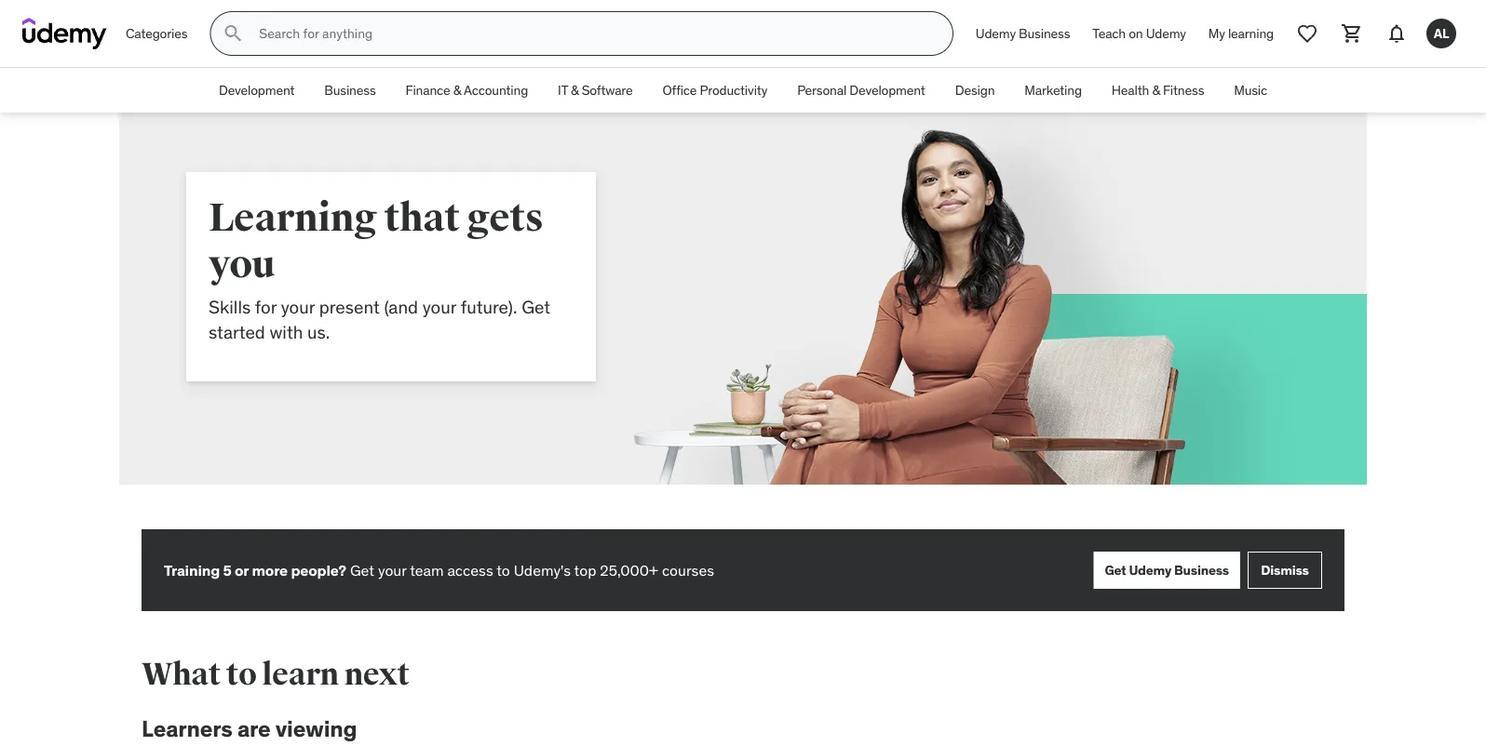 Task type: describe. For each thing, give the bounding box(es) containing it.
udemy business link
[[965, 11, 1082, 56]]

personal
[[797, 82, 847, 98]]

wishlist image
[[1296, 22, 1319, 45]]

dismiss
[[1261, 562, 1309, 579]]

notifications image
[[1386, 22, 1408, 45]]

personal development link
[[782, 68, 940, 113]]

software
[[582, 82, 633, 98]]

learners
[[142, 715, 233, 743]]

gets
[[467, 194, 543, 242]]

finance & accounting link
[[391, 68, 543, 113]]

marketing
[[1025, 82, 1082, 98]]

learn
[[262, 656, 339, 694]]

next
[[344, 656, 409, 694]]

teach on udemy
[[1093, 25, 1186, 42]]

5
[[223, 561, 232, 580]]

al link
[[1419, 11, 1464, 56]]

teach
[[1093, 25, 1126, 42]]

0 vertical spatial business
[[1019, 25, 1070, 42]]

1 vertical spatial to
[[226, 656, 256, 694]]

music
[[1234, 82, 1268, 98]]

2 horizontal spatial business
[[1175, 562, 1229, 579]]

accounting
[[464, 82, 528, 98]]

health & fitness link
[[1097, 68, 1219, 113]]

it
[[558, 82, 568, 98]]

you
[[209, 240, 275, 289]]

it & software link
[[543, 68, 648, 113]]

training 5 or more people? get your team access to udemy's top 25,000+ courses
[[164, 561, 714, 580]]

office
[[663, 82, 697, 98]]

future).
[[461, 296, 517, 319]]

submit search image
[[222, 22, 244, 45]]

fitness
[[1163, 82, 1205, 98]]

& for accounting
[[453, 82, 461, 98]]

what to learn next
[[142, 656, 409, 694]]

or
[[235, 561, 249, 580]]

Search for anything text field
[[256, 18, 930, 49]]

learning that gets you skills for your present (and your future). get started with us.
[[209, 194, 551, 343]]

started
[[209, 321, 265, 343]]

health
[[1112, 82, 1150, 98]]

present
[[319, 296, 380, 319]]

my learning
[[1209, 25, 1274, 42]]

1 development from the left
[[219, 82, 295, 98]]

top
[[574, 561, 597, 580]]

2 horizontal spatial your
[[423, 296, 456, 319]]

al
[[1434, 25, 1449, 42]]

more
[[252, 561, 288, 580]]

(and
[[384, 296, 418, 319]]

training
[[164, 561, 220, 580]]



Task type: locate. For each thing, give the bounding box(es) containing it.
2 & from the left
[[571, 82, 579, 98]]

1 horizontal spatial &
[[571, 82, 579, 98]]

0 vertical spatial to
[[497, 561, 510, 580]]

for
[[255, 296, 277, 319]]

business up marketing
[[1019, 25, 1070, 42]]

your left team
[[378, 561, 407, 580]]

that
[[384, 194, 460, 242]]

finance
[[406, 82, 450, 98]]

udemy image
[[22, 18, 107, 49]]

your for learning that gets you
[[281, 296, 315, 319]]

development link
[[204, 68, 310, 113]]

get udemy business
[[1105, 562, 1229, 579]]

your right (and
[[423, 296, 456, 319]]

25,000+
[[600, 561, 659, 580]]

learning
[[209, 194, 377, 242]]

skills
[[209, 296, 251, 319]]

us.
[[307, 321, 330, 343]]

& for software
[[571, 82, 579, 98]]

dismiss button
[[1248, 552, 1323, 590]]

team
[[410, 561, 444, 580]]

udemy
[[976, 25, 1016, 42], [1146, 25, 1186, 42], [1129, 562, 1172, 579]]

get
[[522, 296, 551, 319], [350, 561, 374, 580], [1105, 562, 1127, 579]]

categories
[[126, 25, 188, 42]]

my
[[1209, 25, 1225, 42]]

to
[[497, 561, 510, 580], [226, 656, 256, 694]]

it & software
[[558, 82, 633, 98]]

1 horizontal spatial to
[[497, 561, 510, 580]]

&
[[453, 82, 461, 98], [571, 82, 579, 98], [1152, 82, 1160, 98]]

udemy business
[[976, 25, 1070, 42]]

0 horizontal spatial business
[[324, 82, 376, 98]]

& for fitness
[[1152, 82, 1160, 98]]

& right finance
[[453, 82, 461, 98]]

0 horizontal spatial &
[[453, 82, 461, 98]]

2 horizontal spatial &
[[1152, 82, 1160, 98]]

categories button
[[115, 11, 199, 56]]

2 horizontal spatial get
[[1105, 562, 1127, 579]]

your
[[281, 296, 315, 319], [423, 296, 456, 319], [378, 561, 407, 580]]

2 development from the left
[[850, 82, 926, 98]]

people?
[[291, 561, 346, 580]]

development right personal
[[850, 82, 926, 98]]

finance & accounting
[[406, 82, 528, 98]]

1 horizontal spatial business
[[1019, 25, 1070, 42]]

your up the with
[[281, 296, 315, 319]]

shopping cart with 0 items image
[[1341, 22, 1364, 45]]

1 vertical spatial business
[[324, 82, 376, 98]]

viewing
[[275, 715, 357, 743]]

what
[[142, 656, 221, 694]]

development
[[219, 82, 295, 98], [850, 82, 926, 98]]

0 horizontal spatial development
[[219, 82, 295, 98]]

get inside get udemy business link
[[1105, 562, 1127, 579]]

& right it
[[571, 82, 579, 98]]

1 horizontal spatial development
[[850, 82, 926, 98]]

with
[[270, 321, 303, 343]]

0 horizontal spatial get
[[350, 561, 374, 580]]

& right health
[[1152, 82, 1160, 98]]

health & fitness
[[1112, 82, 1205, 98]]

udemy's
[[514, 561, 571, 580]]

to up learners are viewing
[[226, 656, 256, 694]]

learners are viewing
[[142, 715, 357, 743]]

& inside 'link'
[[571, 82, 579, 98]]

productivity
[[700, 82, 768, 98]]

design
[[955, 82, 995, 98]]

get udemy business link
[[1094, 552, 1241, 590]]

business left dismiss
[[1175, 562, 1229, 579]]

development down submit search image
[[219, 82, 295, 98]]

design link
[[940, 68, 1010, 113]]

my learning link
[[1198, 11, 1285, 56]]

marketing link
[[1010, 68, 1097, 113]]

office productivity link
[[648, 68, 782, 113]]

0 horizontal spatial your
[[281, 296, 315, 319]]

business
[[1019, 25, 1070, 42], [324, 82, 376, 98], [1175, 562, 1229, 579]]

on
[[1129, 25, 1143, 42]]

0 horizontal spatial to
[[226, 656, 256, 694]]

your for training 5 or more people?
[[378, 561, 407, 580]]

2 vertical spatial business
[[1175, 562, 1229, 579]]

learning
[[1228, 25, 1274, 42]]

1 horizontal spatial get
[[522, 296, 551, 319]]

teach on udemy link
[[1082, 11, 1198, 56]]

3 & from the left
[[1152, 82, 1160, 98]]

personal development
[[797, 82, 926, 98]]

are
[[237, 715, 271, 743]]

courses
[[662, 561, 714, 580]]

get inside learning that gets you skills for your present (and your future). get started with us.
[[522, 296, 551, 319]]

to right access on the bottom of the page
[[497, 561, 510, 580]]

1 horizontal spatial your
[[378, 561, 407, 580]]

office productivity
[[663, 82, 768, 98]]

music link
[[1219, 68, 1283, 113]]

access
[[447, 561, 493, 580]]

business link
[[310, 68, 391, 113]]

1 & from the left
[[453, 82, 461, 98]]

business left finance
[[324, 82, 376, 98]]



Task type: vqa. For each thing, say whether or not it's contained in the screenshot.
COURSE LANGUAGE image
no



